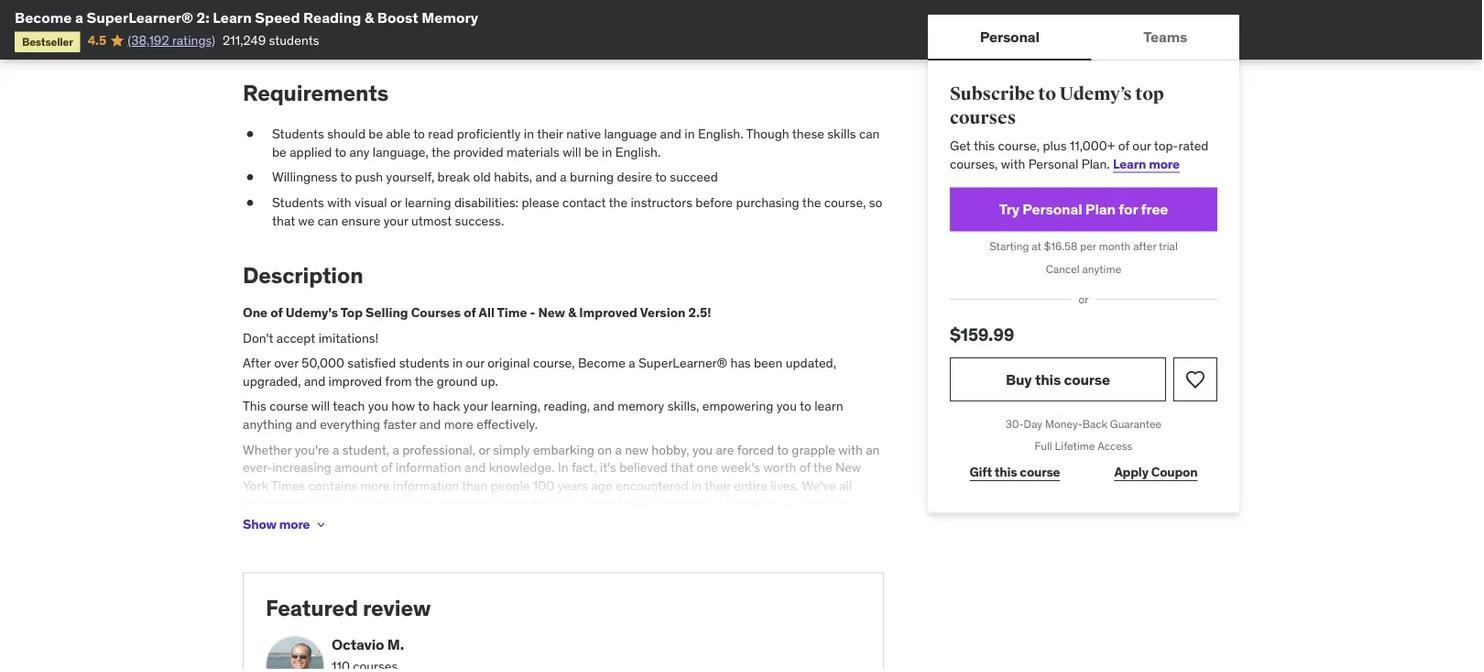 Task type: vqa. For each thing, say whether or not it's contained in the screenshot.
the years, on the bottom
no



Task type: describe. For each thing, give the bounding box(es) containing it.
anything
[[243, 416, 292, 432]]

get
[[950, 137, 971, 154]]

buy
[[1006, 370, 1032, 388]]

0 horizontal spatial be
[[272, 144, 287, 160]]

you up one
[[693, 441, 713, 458]]

-
[[530, 304, 536, 321]]

to left push
[[340, 169, 352, 185]]

language, inside the students should be able to read proficiently in their native language and in english. though these skills can be applied to any language, the provided materials will be in english.
[[373, 144, 429, 160]]

speed
[[255, 8, 300, 27]]

years
[[558, 477, 588, 494]]

xsmall image
[[314, 517, 328, 532]]

more down top-
[[1149, 155, 1180, 172]]

featured review
[[266, 594, 431, 622]]

we've
[[802, 477, 836, 494]]

and up you're
[[296, 416, 317, 432]]

improved
[[329, 373, 382, 389]]

top
[[341, 304, 363, 321]]

personal inside button
[[980, 27, 1040, 46]]

plan.
[[1082, 155, 1110, 172]]

been
[[754, 355, 783, 371]]

to down the 'updated,'
[[800, 398, 812, 414]]

should
[[327, 126, 366, 142]]

worth
[[764, 459, 797, 476]]

apply coupon
[[1115, 464, 1198, 480]]

xsmall image for students should be able to read proficiently in their native language and in english. though these skills can be applied to any language, the provided materials will be in english.
[[243, 125, 258, 143]]

superlearner® inside one of udemy's top selling courses of all time - new & improved version 2.5! don't accept imitations! after over 50,000 satisfied students in our original course, become a superlearner® has been updated, upgraded, and improved from the ground up. this course will teach you how to hack your learning, reading, and memory skills, empowering you to learn anything and everything faster and more effectively. whether you're a student, a professional, or simply embarking on a new hobby, you are forced to grapple with an ever-increasing amount of information and knowledge. in fact, it's believed that one week's worth of the new york times contains more information than people 100 years ago encountered in their entire lives. we've all experienced the frustration of an ever-growing reading list, struggling to learn a new language, or forgetting things you learned in even your favorite subjects.
[[639, 355, 728, 371]]

you left how
[[368, 398, 389, 414]]

your inside students with visual or learning disabilities: please contact the instructors before purchasing the course, so that we can ensure your utmost success.
[[384, 212, 408, 229]]

show
[[243, 516, 277, 532]]

30-
[[1006, 416, 1024, 431]]

experienced
[[243, 495, 313, 512]]

review
[[363, 594, 431, 622]]

course inside one of udemy's top selling courses of all time - new & improved version 2.5! don't accept imitations! after over 50,000 satisfied students in our original course, become a superlearner® has been updated, upgraded, and improved from the ground up. this course will teach you how to hack your learning, reading, and memory skills, empowering you to learn anything and everything faster and more effectively. whether you're a student, a professional, or simply embarking on a new hobby, you are forced to grapple with an ever-increasing amount of information and knowledge. in fact, it's believed that one week's worth of the new york times contains more information than people 100 years ago encountered in their entire lives. we've all experienced the frustration of an ever-growing reading list, struggling to learn a new language, or forgetting things you learned in even your favorite subjects.
[[270, 398, 308, 414]]

the right purchasing
[[803, 194, 822, 211]]

one
[[243, 304, 268, 321]]

learning
[[405, 194, 451, 211]]

at
[[1032, 239, 1042, 253]]

course, inside one of udemy's top selling courses of all time - new & improved version 2.5! don't accept imitations! after over 50,000 satisfied students in our original course, become a superlearner® has been updated, upgraded, and improved from the ground up. this course will teach you how to hack your learning, reading, and memory skills, empowering you to learn anything and everything faster and more effectively. whether you're a student, a professional, or simply embarking on a new hobby, you are forced to grapple with an ever-increasing amount of information and knowledge. in fact, it's believed that one week's worth of the new york times contains more information than people 100 years ago encountered in their entire lives. we've all experienced the frustration of an ever-growing reading list, struggling to learn a new language, or forgetting things you learned in even your favorite subjects.
[[533, 355, 575, 371]]

habits,
[[494, 169, 533, 185]]

& inside one of udemy's top selling courses of all time - new & improved version 2.5! don't accept imitations! after over 50,000 satisfied students in our original course, become a superlearner® has been updated, upgraded, and improved from the ground up. this course will teach you how to hack your learning, reading, and memory skills, empowering you to learn anything and everything faster and more effectively. whether you're a student, a professional, or simply embarking on a new hobby, you are forced to grapple with an ever-increasing amount of information and knowledge. in fact, it's believed that one week's worth of the new york times contains more information than people 100 years ago encountered in their entire lives. we've all experienced the frustration of an ever-growing reading list, struggling to learn a new language, or forgetting things you learned in even your favorite subjects.
[[568, 304, 577, 321]]

more inside button
[[279, 516, 310, 532]]

after
[[243, 355, 271, 371]]

reading
[[303, 8, 361, 27]]

teams
[[1144, 27, 1188, 46]]

language
[[604, 126, 657, 142]]

1 vertical spatial learn
[[1114, 155, 1147, 172]]

students for students with visual or learning disabilities: please contact the instructors before purchasing the course, so that we can ensure your utmost success.
[[272, 194, 324, 211]]

octavio m.
[[332, 635, 404, 654]]

1 vertical spatial new
[[836, 459, 862, 476]]

time
[[497, 304, 527, 321]]

york
[[243, 477, 268, 494]]

access
[[1098, 439, 1133, 453]]

from
[[385, 373, 412, 389]]

to up worth
[[777, 441, 789, 458]]

our inside get this course, plus 11,000+ of our top-rated courses, with personal plan.
[[1133, 137, 1152, 154]]

or left simply
[[479, 441, 490, 458]]

0 horizontal spatial become
[[15, 8, 72, 27]]

xsmall image up the 211,249 students
[[266, 10, 280, 28]]

break
[[438, 169, 470, 185]]

course, inside get this course, plus 11,000+ of our top-rated courses, with personal plan.
[[998, 137, 1040, 154]]

become inside one of udemy's top selling courses of all time - new & improved version 2.5! don't accept imitations! after over 50,000 satisfied students in our original course, become a superlearner® has been updated, upgraded, and improved from the ground up. this course will teach you how to hack your learning, reading, and memory skills, empowering you to learn anything and everything faster and more effectively. whether you're a student, a professional, or simply embarking on a new hobby, you are forced to grapple with an ever-increasing amount of information and knowledge. in fact, it's believed that one week's worth of the new york times contains more information than people 100 years ago encountered in their entire lives. we've all experienced the frustration of an ever-growing reading list, struggling to learn a new language, or forgetting things you learned in even your favorite subjects.
[[578, 355, 626, 371]]

0 horizontal spatial ever-
[[243, 459, 272, 476]]

2 vertical spatial your
[[395, 513, 420, 529]]

professional,
[[403, 441, 476, 458]]

0 vertical spatial superlearner®
[[87, 8, 193, 27]]

all
[[839, 477, 852, 494]]

learn more link
[[1114, 155, 1180, 172]]

their inside the students should be able to read proficiently in their native language and in english. though these skills can be applied to any language, the provided materials will be in english.
[[537, 126, 563, 142]]

with inside one of udemy's top selling courses of all time - new & improved version 2.5! don't accept imitations! after over 50,000 satisfied students in our original course, become a superlearner® has been updated, upgraded, and improved from the ground up. this course will teach you how to hack your learning, reading, and memory skills, empowering you to learn anything and everything faster and more effectively. whether you're a student, a professional, or simply embarking on a new hobby, you are forced to grapple with an ever-increasing amount of information and knowledge. in fact, it's believed that one week's worth of the new york times contains more information than people 100 years ago encountered in their entire lives. we've all experienced the frustration of an ever-growing reading list, struggling to learn a new language, or forgetting things you learned in even your favorite subjects.
[[839, 441, 863, 458]]

buy this course
[[1006, 370, 1111, 388]]

the up we've
[[814, 459, 833, 476]]

back
[[1083, 416, 1108, 431]]

rated
[[1179, 137, 1209, 154]]

0 horizontal spatial an
[[416, 495, 430, 512]]

in up materials at the top
[[524, 126, 534, 142]]

to down should
[[335, 144, 347, 160]]

that inside students with visual or learning disabilities: please contact the instructors before purchasing the course, so that we can ensure your utmost success.
[[272, 212, 295, 229]]

50,000
[[302, 355, 345, 371]]

100
[[533, 477, 555, 494]]

you're
[[295, 441, 329, 458]]

language, inside one of udemy's top selling courses of all time - new & improved version 2.5! don't accept imitations! after over 50,000 satisfied students in our original course, become a superlearner® has been updated, upgraded, and improved from the ground up. this course will teach you how to hack your learning, reading, and memory skills, empowering you to learn anything and everything faster and more effectively. whether you're a student, a professional, or simply embarking on a new hobby, you are forced to grapple with an ever-increasing amount of information and knowledge. in fact, it's believed that one week's worth of the new york times contains more information than people 100 years ago encountered in their entire lives. we've all experienced the frustration of an ever-growing reading list, struggling to learn a new language, or forgetting things you learned in even your favorite subjects.
[[725, 495, 781, 512]]

subjects.
[[470, 513, 521, 529]]

willingness
[[272, 169, 338, 185]]

to up instructors
[[655, 169, 667, 185]]

and down hack
[[420, 416, 441, 432]]

this
[[243, 398, 267, 414]]

of right frustration
[[401, 495, 413, 512]]

of right one
[[271, 304, 283, 321]]

encountered
[[616, 477, 689, 494]]

willingness to push yourself, break old habits, and a burning desire to succeed
[[272, 169, 718, 185]]

faster
[[384, 416, 417, 432]]

their inside one of udemy's top selling courses of all time - new & improved version 2.5! don't accept imitations! after over 50,000 satisfied students in our original course, become a superlearner® has been updated, upgraded, and improved from the ground up. this course will teach you how to hack your learning, reading, and memory skills, empowering you to learn anything and everything faster and more effectively. whether you're a student, a professional, or simply embarking on a new hobby, you are forced to grapple with an ever-increasing amount of information and knowledge. in fact, it's believed that one week's worth of the new york times contains more information than people 100 years ago encountered in their entire lives. we've all experienced the frustration of an ever-growing reading list, struggling to learn a new language, or forgetting things you learned in even your favorite subjects.
[[705, 477, 731, 494]]

any
[[350, 144, 370, 160]]

students for students should be able to read proficiently in their native language and in english. though these skills can be applied to any language, the provided materials will be in english.
[[272, 126, 324, 142]]

memory
[[618, 398, 665, 414]]

on
[[598, 441, 612, 458]]

in up succeed
[[685, 126, 695, 142]]

our inside one of udemy's top selling courses of all time - new & improved version 2.5! don't accept imitations! after over 50,000 satisfied students in our original course, become a superlearner® has been updated, upgraded, and improved from the ground up. this course will teach you how to hack your learning, reading, and memory skills, empowering you to learn anything and everything faster and more effectively. whether you're a student, a professional, or simply embarking on a new hobby, you are forced to grapple with an ever-increasing amount of information and knowledge. in fact, it's believed that one week's worth of the new york times contains more information than people 100 years ago encountered in their entire lives. we've all experienced the frustration of an ever-growing reading list, struggling to learn a new language, or forgetting things you learned in even your favorite subjects.
[[466, 355, 485, 371]]

hack
[[433, 398, 460, 414]]

of left all
[[464, 304, 476, 321]]

and up than
[[465, 459, 486, 476]]

become a superlearner® 2: learn speed reading & boost memory
[[15, 8, 479, 27]]

please
[[522, 194, 560, 211]]

growing
[[462, 495, 508, 512]]

ensure
[[342, 212, 381, 229]]

0 vertical spatial an
[[866, 441, 880, 458]]

list,
[[558, 495, 578, 512]]

1 vertical spatial ever-
[[433, 495, 462, 512]]

0 horizontal spatial english.
[[616, 144, 661, 160]]

bestseller
[[22, 34, 73, 48]]

coupon
[[1152, 464, 1198, 480]]

success.
[[455, 212, 504, 229]]

and right reading,
[[593, 398, 615, 414]]

course, inside students with visual or learning disabilities: please contact the instructors before purchasing the course, so that we can ensure your utmost success.
[[825, 194, 866, 211]]

grapple
[[792, 441, 836, 458]]

don't
[[243, 329, 274, 346]]

plus
[[1043, 137, 1067, 154]]

congratulations!
[[368, 11, 463, 27]]

thank
[[295, 11, 330, 27]]

one
[[697, 459, 718, 476]]

provided
[[454, 144, 504, 160]]

memory
[[422, 8, 479, 27]]

more up frustration
[[361, 477, 390, 494]]

0 horizontal spatial learn
[[213, 8, 252, 27]]

in up ground
[[453, 355, 463, 371]]

version
[[640, 304, 686, 321]]

believed
[[620, 459, 668, 476]]

this for buy
[[1036, 370, 1061, 388]]

11,000+
[[1070, 137, 1116, 154]]

effectively.
[[477, 416, 538, 432]]

upgraded,
[[243, 373, 301, 389]]

fact,
[[572, 459, 597, 476]]

show more
[[243, 516, 310, 532]]

or down 'lives.'
[[784, 495, 796, 512]]

per
[[1081, 239, 1097, 253]]

to down encountered
[[642, 495, 654, 512]]

you
[[333, 11, 354, 27]]

yourself,
[[386, 169, 435, 185]]

you down been
[[777, 398, 797, 414]]

gift this course link
[[950, 454, 1080, 491]]

courses
[[950, 106, 1017, 129]]

imitations!
[[319, 329, 379, 346]]



Task type: locate. For each thing, give the bounding box(es) containing it.
1 vertical spatial information
[[393, 477, 459, 494]]

personal inside get this course, plus 11,000+ of our top-rated courses, with personal plan.
[[1029, 155, 1079, 172]]

the
[[432, 144, 451, 160], [609, 194, 628, 211], [803, 194, 822, 211], [415, 373, 434, 389], [814, 459, 833, 476], [316, 495, 335, 512]]

udemy's
[[286, 304, 338, 321]]

octavio
[[332, 635, 384, 654]]

will down native
[[563, 144, 582, 160]]

teach
[[333, 398, 365, 414]]

0 vertical spatial language,
[[373, 144, 429, 160]]

try
[[1000, 200, 1020, 218]]

can right we
[[318, 212, 338, 229]]

or inside students with visual or learning disabilities: please contact the instructors before purchasing the course, so that we can ensure your utmost success.
[[390, 194, 402, 211]]

succeed
[[670, 169, 718, 185]]

this up courses,
[[974, 137, 995, 154]]

your down up. at the left of page
[[464, 398, 488, 414]]

0 horizontal spatial learn
[[657, 495, 686, 512]]

native
[[567, 126, 601, 142]]

1 horizontal spatial will
[[563, 144, 582, 160]]

of down the student,
[[381, 459, 393, 476]]

plan
[[1086, 200, 1116, 218]]

1 horizontal spatial course,
[[825, 194, 866, 211]]

students inside students with visual or learning disabilities: please contact the instructors before purchasing the course, so that we can ensure your utmost success.
[[272, 194, 324, 211]]

learn up 211,249
[[213, 8, 252, 27]]

apply coupon button
[[1095, 454, 1218, 491]]

1 vertical spatial learn
[[657, 495, 686, 512]]

course down full
[[1020, 464, 1061, 480]]

that down hobby,
[[671, 459, 694, 476]]

of down grapple
[[800, 459, 811, 476]]

learn down encountered
[[657, 495, 686, 512]]

an right grapple
[[866, 441, 880, 458]]

up.
[[481, 373, 498, 389]]

try personal plan for free link
[[950, 187, 1218, 231]]

to left udemy's
[[1039, 83, 1057, 105]]

211,249 students
[[223, 32, 319, 48]]

will inside one of udemy's top selling courses of all time - new & improved version 2.5! don't accept imitations! after over 50,000 satisfied students in our original course, become a superlearner® has been updated, upgraded, and improved from the ground up. this course will teach you how to hack your learning, reading, and memory skills, empowering you to learn anything and everything faster and more effectively. whether you're a student, a professional, or simply embarking on a new hobby, you are forced to grapple with an ever-increasing amount of information and knowledge. in fact, it's believed that one week's worth of the new york times contains more information than people 100 years ago encountered in their entire lives. we've all experienced the frustration of an ever-growing reading list, struggling to learn a new language, or forgetting things you learned in even your favorite subjects.
[[311, 398, 330, 414]]

you down the experienced
[[282, 513, 302, 529]]

tab list containing personal
[[928, 15, 1240, 60]]

the up learned
[[316, 495, 335, 512]]

1 horizontal spatial superlearner®
[[639, 355, 728, 371]]

1 vertical spatial our
[[466, 355, 485, 371]]

subscribe
[[950, 83, 1035, 105]]

xsmall image for students with visual or learning disabilities: please contact the instructors before purchasing the course, so that we can ensure your utmost success.
[[243, 194, 258, 212]]

0 vertical spatial new
[[538, 304, 566, 321]]

will inside the students should be able to read proficiently in their native language and in english. though these skills can be applied to any language, the provided materials will be in english.
[[563, 144, 582, 160]]

gift this course
[[970, 464, 1061, 480]]

can inside the students should be able to read proficiently in their native language and in english. though these skills can be applied to any language, the provided materials will be in english.
[[860, 126, 880, 142]]

thank you & congratulations!
[[295, 11, 463, 27]]

the inside the students should be able to read proficiently in their native language and in english. though these skills can be applied to any language, the provided materials will be in english.
[[432, 144, 451, 160]]

octavio mejía image
[[266, 636, 324, 669]]

1 horizontal spatial new
[[836, 459, 862, 476]]

1 horizontal spatial new
[[699, 495, 722, 512]]

the down 'desire'
[[609, 194, 628, 211]]

0 vertical spatial our
[[1133, 137, 1152, 154]]

or right the visual
[[390, 194, 402, 211]]

0 horizontal spatial new
[[538, 304, 566, 321]]

this right buy
[[1036, 370, 1061, 388]]

to right how
[[418, 398, 430, 414]]

2 vertical spatial with
[[839, 441, 863, 458]]

0 vertical spatial course
[[1064, 370, 1111, 388]]

learning,
[[491, 398, 541, 414]]

0 vertical spatial can
[[860, 126, 880, 142]]

month
[[1100, 239, 1131, 253]]

and inside the students should be able to read proficiently in their native language and in english. though these skills can be applied to any language, the provided materials will be in english.
[[660, 126, 682, 142]]

2 horizontal spatial course,
[[998, 137, 1040, 154]]

and up the please
[[536, 169, 557, 185]]

1 vertical spatial students
[[272, 194, 324, 211]]

this inside get this course, plus 11,000+ of our top-rated courses, with personal plan.
[[974, 137, 995, 154]]

your
[[384, 212, 408, 229], [464, 398, 488, 414], [395, 513, 420, 529]]

guarantee
[[1111, 416, 1162, 431]]

read
[[428, 126, 454, 142]]

course for buy this course
[[1064, 370, 1111, 388]]

and down 50,000
[[304, 373, 326, 389]]

to inside "subscribe to udemy's top courses"
[[1039, 83, 1057, 105]]

become up bestseller
[[15, 8, 72, 27]]

2 vertical spatial course,
[[533, 355, 575, 371]]

xsmall image up 'description'
[[243, 194, 258, 212]]

1 horizontal spatial that
[[671, 459, 694, 476]]

in down frustration
[[351, 513, 362, 529]]

gift
[[970, 464, 993, 480]]

desire
[[617, 169, 653, 185]]

0 vertical spatial information
[[396, 459, 462, 476]]

with inside get this course, plus 11,000+ of our top-rated courses, with personal plan.
[[1002, 155, 1026, 172]]

1 vertical spatial new
[[699, 495, 722, 512]]

entire
[[734, 477, 768, 494]]

satisfied
[[348, 355, 396, 371]]

this for gift
[[995, 464, 1018, 480]]

of up learn more link
[[1119, 137, 1130, 154]]

course,
[[998, 137, 1040, 154], [825, 194, 866, 211], [533, 355, 575, 371]]

improved
[[580, 304, 638, 321]]

language, down able
[[373, 144, 429, 160]]

ever- up york on the left of the page
[[243, 459, 272, 476]]

students inside the students should be able to read proficiently in their native language and in english. though these skills can be applied to any language, the provided materials will be in english.
[[272, 126, 324, 142]]

all
[[479, 304, 495, 321]]

embarking
[[533, 441, 595, 458]]

1 horizontal spatial with
[[839, 441, 863, 458]]

with inside students with visual or learning disabilities: please contact the instructors before purchasing the course, so that we can ensure your utmost success.
[[327, 194, 352, 211]]

new up believed
[[625, 441, 649, 458]]

our up up. at the left of page
[[466, 355, 485, 371]]

1 vertical spatial english.
[[616, 144, 661, 160]]

students up we
[[272, 194, 324, 211]]

1 vertical spatial with
[[327, 194, 352, 211]]

ever- up favorite
[[433, 495, 462, 512]]

be
[[369, 126, 383, 142], [272, 144, 287, 160], [585, 144, 599, 160]]

students down the 'thank'
[[269, 32, 319, 48]]

course for gift this course
[[1020, 464, 1061, 480]]

new up all
[[836, 459, 862, 476]]

1 vertical spatial this
[[1036, 370, 1061, 388]]

1 vertical spatial that
[[671, 459, 694, 476]]

1 vertical spatial students
[[399, 355, 450, 371]]

contains
[[309, 477, 358, 494]]

of inside get this course, plus 11,000+ of our top-rated courses, with personal plan.
[[1119, 137, 1130, 154]]

reading,
[[544, 398, 590, 414]]

1 vertical spatial superlearner®
[[639, 355, 728, 371]]

xsmall image
[[266, 10, 280, 28], [243, 125, 258, 143], [243, 168, 258, 186], [243, 194, 258, 212]]

$16.58
[[1045, 239, 1078, 253]]

course inside button
[[1064, 370, 1111, 388]]

things
[[243, 513, 279, 529]]

1 horizontal spatial learn
[[815, 398, 844, 414]]

will left teach
[[311, 398, 330, 414]]

be down native
[[585, 144, 599, 160]]

that inside one of udemy's top selling courses of all time - new & improved version 2.5! don't accept imitations! after over 50,000 satisfied students in our original course, become a superlearner® has been updated, upgraded, and improved from the ground up. this course will teach you how to hack your learning, reading, and memory skills, empowering you to learn anything and everything faster and more effectively. whether you're a student, a professional, or simply embarking on a new hobby, you are forced to grapple with an ever-increasing amount of information and knowledge. in fact, it's believed that one week's worth of the new york times contains more information than people 100 years ago encountered in their entire lives. we've all experienced the frustration of an ever-growing reading list, struggling to learn a new language, or forgetting things you learned in even your favorite subjects.
[[671, 459, 694, 476]]

2.5!
[[689, 304, 712, 321]]

top
[[1136, 83, 1165, 105]]

forgetting
[[799, 495, 856, 512]]

this right gift
[[995, 464, 1018, 480]]

xsmall image left willingness
[[243, 168, 258, 186]]

1 horizontal spatial english.
[[698, 126, 744, 142]]

1 vertical spatial course,
[[825, 194, 866, 211]]

this inside buy this course button
[[1036, 370, 1061, 388]]

1 horizontal spatial our
[[1133, 137, 1152, 154]]

students
[[272, 126, 324, 142], [272, 194, 324, 211]]

0 horizontal spatial new
[[625, 441, 649, 458]]

xsmall image down requirements
[[243, 125, 258, 143]]

0 horizontal spatial course
[[270, 398, 308, 414]]

buy this course button
[[950, 357, 1167, 401]]

knowledge.
[[489, 459, 555, 476]]

to right able
[[414, 126, 425, 142]]

2 horizontal spatial be
[[585, 144, 599, 160]]

in up burning
[[602, 144, 613, 160]]

1 horizontal spatial become
[[578, 355, 626, 371]]

or down anytime
[[1079, 292, 1089, 306]]

more down hack
[[444, 416, 474, 432]]

instructors
[[631, 194, 693, 211]]

0 vertical spatial your
[[384, 212, 408, 229]]

description
[[243, 262, 363, 289]]

0 vertical spatial students
[[272, 126, 324, 142]]

lifetime
[[1055, 439, 1096, 453]]

an up favorite
[[416, 495, 430, 512]]

new down one
[[699, 495, 722, 512]]

their down one
[[705, 477, 731, 494]]

or
[[390, 194, 402, 211], [1079, 292, 1089, 306], [479, 441, 490, 458], [784, 495, 796, 512]]

1 horizontal spatial learn
[[1114, 155, 1147, 172]]

personal down plus
[[1029, 155, 1079, 172]]

1 horizontal spatial students
[[399, 355, 450, 371]]

english.
[[698, 126, 744, 142], [616, 144, 661, 160]]

old
[[473, 169, 491, 185]]

0 horizontal spatial their
[[537, 126, 563, 142]]

0 vertical spatial this
[[974, 137, 995, 154]]

&
[[365, 8, 374, 27], [357, 11, 365, 27], [568, 304, 577, 321]]

can right skills
[[860, 126, 880, 142]]

can inside students with visual or learning disabilities: please contact the instructors before purchasing the course, so that we can ensure your utmost success.
[[318, 212, 338, 229]]

1 horizontal spatial language,
[[725, 495, 781, 512]]

0 vertical spatial become
[[15, 8, 72, 27]]

0 horizontal spatial our
[[466, 355, 485, 371]]

1 vertical spatial language,
[[725, 495, 781, 512]]

you
[[368, 398, 389, 414], [777, 398, 797, 414], [693, 441, 713, 458], [282, 513, 302, 529]]

this for get
[[974, 137, 995, 154]]

new right -
[[538, 304, 566, 321]]

your right even
[[395, 513, 420, 529]]

amount
[[335, 459, 378, 476]]

day
[[1024, 416, 1043, 431]]

students up applied
[[272, 126, 324, 142]]

2 vertical spatial this
[[995, 464, 1018, 480]]

1 vertical spatial course
[[270, 398, 308, 414]]

0 vertical spatial that
[[272, 212, 295, 229]]

the down read
[[432, 144, 451, 160]]

0 horizontal spatial superlearner®
[[87, 8, 193, 27]]

2 vertical spatial personal
[[1023, 200, 1083, 218]]

in down one
[[692, 477, 702, 494]]

more left xsmall image
[[279, 516, 310, 532]]

1 horizontal spatial course
[[1020, 464, 1061, 480]]

0 vertical spatial students
[[269, 32, 319, 48]]

updated,
[[786, 355, 837, 371]]

be left applied
[[272, 144, 287, 160]]

1 vertical spatial an
[[416, 495, 430, 512]]

times
[[271, 477, 306, 494]]

1 vertical spatial personal
[[1029, 155, 1079, 172]]

requirements
[[243, 79, 389, 107]]

learn up grapple
[[815, 398, 844, 414]]

language, down entire
[[725, 495, 781, 512]]

can for skills
[[860, 126, 880, 142]]

1 vertical spatial your
[[464, 398, 488, 414]]

course, left plus
[[998, 137, 1040, 154]]

0 horizontal spatial language,
[[373, 144, 429, 160]]

in
[[558, 459, 569, 476]]

0 vertical spatial will
[[563, 144, 582, 160]]

personal up subscribe
[[980, 27, 1040, 46]]

tab list
[[928, 15, 1240, 60]]

students should be able to read proficiently in their native language and in english. though these skills can be applied to any language, the provided materials will be in english.
[[272, 126, 880, 160]]

1 vertical spatial become
[[578, 355, 626, 371]]

more
[[1149, 155, 1180, 172], [444, 416, 474, 432], [361, 477, 390, 494], [279, 516, 310, 532]]

0 horizontal spatial can
[[318, 212, 338, 229]]

full
[[1035, 439, 1053, 453]]

students
[[269, 32, 319, 48], [399, 355, 450, 371]]

our up learn more
[[1133, 137, 1152, 154]]

english. left "though"
[[698, 126, 744, 142]]

accept
[[277, 329, 316, 346]]

0 vertical spatial with
[[1002, 155, 1026, 172]]

favorite
[[423, 513, 466, 529]]

personal up $16.58
[[1023, 200, 1083, 218]]

be left able
[[369, 126, 383, 142]]

2 horizontal spatial course
[[1064, 370, 1111, 388]]

with right courses,
[[1002, 155, 1026, 172]]

subscribe to udemy's top courses
[[950, 83, 1165, 129]]

xsmall image for willingness to push yourself, break old habits, and a burning desire to succeed
[[243, 168, 258, 186]]

2 horizontal spatial with
[[1002, 155, 1026, 172]]

0 vertical spatial course,
[[998, 137, 1040, 154]]

course, left 'so'
[[825, 194, 866, 211]]

superlearner® up (38,192
[[87, 8, 193, 27]]

course
[[1064, 370, 1111, 388], [270, 398, 308, 414], [1020, 464, 1061, 480]]

your down the visual
[[384, 212, 408, 229]]

0 vertical spatial personal
[[980, 27, 1040, 46]]

2 students from the top
[[272, 194, 324, 211]]

will
[[563, 144, 582, 160], [311, 398, 330, 414]]

0 horizontal spatial course,
[[533, 355, 575, 371]]

able
[[386, 126, 411, 142]]

the right from
[[415, 373, 434, 389]]

can
[[860, 126, 880, 142], [318, 212, 338, 229]]

english. down language
[[616, 144, 661, 160]]

1 horizontal spatial ever-
[[433, 495, 462, 512]]

personal inside "link"
[[1023, 200, 1083, 218]]

become down improved at the top left of the page
[[578, 355, 626, 371]]

show more button
[[243, 506, 328, 543]]

forced
[[738, 441, 774, 458]]

superlearner® up skills,
[[639, 355, 728, 371]]

boost
[[377, 8, 419, 27]]

learn more
[[1114, 155, 1180, 172]]

one of udemy's top selling courses of all time - new & improved version 2.5! don't accept imitations! after over 50,000 satisfied students in our original course, become a superlearner® has been updated, upgraded, and improved from the ground up. this course will teach you how to hack your learning, reading, and memory skills, empowering you to learn anything and everything faster and more effectively. whether you're a student, a professional, or simply embarking on a new hobby, you are forced to grapple with an ever-increasing amount of information and knowledge. in fact, it's believed that one week's worth of the new york times contains more information than people 100 years ago encountered in their entire lives. we've all experienced the frustration of an ever-growing reading list, struggling to learn a new language, or forgetting things you learned in even your favorite subjects.
[[243, 304, 880, 529]]

applied
[[290, 144, 332, 160]]

0 horizontal spatial students
[[269, 32, 319, 48]]

1 vertical spatial will
[[311, 398, 330, 414]]

how
[[392, 398, 415, 414]]

ratings)
[[172, 32, 215, 48]]

learn
[[815, 398, 844, 414], [657, 495, 686, 512]]

learn right plan.
[[1114, 155, 1147, 172]]

this inside 'gift this course' link
[[995, 464, 1018, 480]]

1 horizontal spatial an
[[866, 441, 880, 458]]

1 vertical spatial can
[[318, 212, 338, 229]]

1 horizontal spatial can
[[860, 126, 880, 142]]

students up from
[[399, 355, 450, 371]]

1 vertical spatial their
[[705, 477, 731, 494]]

0 vertical spatial ever-
[[243, 459, 272, 476]]

with up all
[[839, 441, 863, 458]]

whether
[[243, 441, 292, 458]]

1 horizontal spatial their
[[705, 477, 731, 494]]

0 vertical spatial learn
[[213, 8, 252, 27]]

students inside one of udemy's top selling courses of all time - new & improved version 2.5! don't accept imitations! after over 50,000 satisfied students in our original course, become a superlearner® has been updated, upgraded, and improved from the ground up. this course will teach you how to hack your learning, reading, and memory skills, empowering you to learn anything and everything faster and more effectively. whether you're a student, a professional, or simply embarking on a new hobby, you are forced to grapple with an ever-increasing amount of information and knowledge. in fact, it's believed that one week's worth of the new york times contains more information than people 100 years ago encountered in their entire lives. we've all experienced the frustration of an ever-growing reading list, struggling to learn a new language, or forgetting things you learned in even your favorite subjects.
[[399, 355, 450, 371]]

can for we
[[318, 212, 338, 229]]

0 vertical spatial english.
[[698, 126, 744, 142]]

their
[[537, 126, 563, 142], [705, 477, 731, 494]]

so
[[870, 194, 883, 211]]

course up "back"
[[1064, 370, 1111, 388]]

that left we
[[272, 212, 295, 229]]

personal button
[[928, 15, 1092, 59]]

course, up reading,
[[533, 355, 575, 371]]

wishlist image
[[1185, 368, 1207, 390]]

1 students from the top
[[272, 126, 324, 142]]

0 horizontal spatial that
[[272, 212, 295, 229]]

their up materials at the top
[[537, 126, 563, 142]]

0 vertical spatial learn
[[815, 398, 844, 414]]

apply
[[1115, 464, 1149, 480]]

4.5
[[88, 32, 106, 48]]

1 horizontal spatial be
[[369, 126, 383, 142]]

0 vertical spatial new
[[625, 441, 649, 458]]

a
[[75, 8, 83, 27], [560, 169, 567, 185], [629, 355, 636, 371], [333, 441, 339, 458], [393, 441, 399, 458], [615, 441, 622, 458], [689, 495, 696, 512]]

0 vertical spatial their
[[537, 126, 563, 142]]

2 vertical spatial course
[[1020, 464, 1061, 480]]

0 horizontal spatial will
[[311, 398, 330, 414]]

211,249
[[223, 32, 266, 48]]

0 horizontal spatial with
[[327, 194, 352, 211]]

and right language
[[660, 126, 682, 142]]

cancel
[[1046, 262, 1080, 276]]

with up ensure
[[327, 194, 352, 211]]



